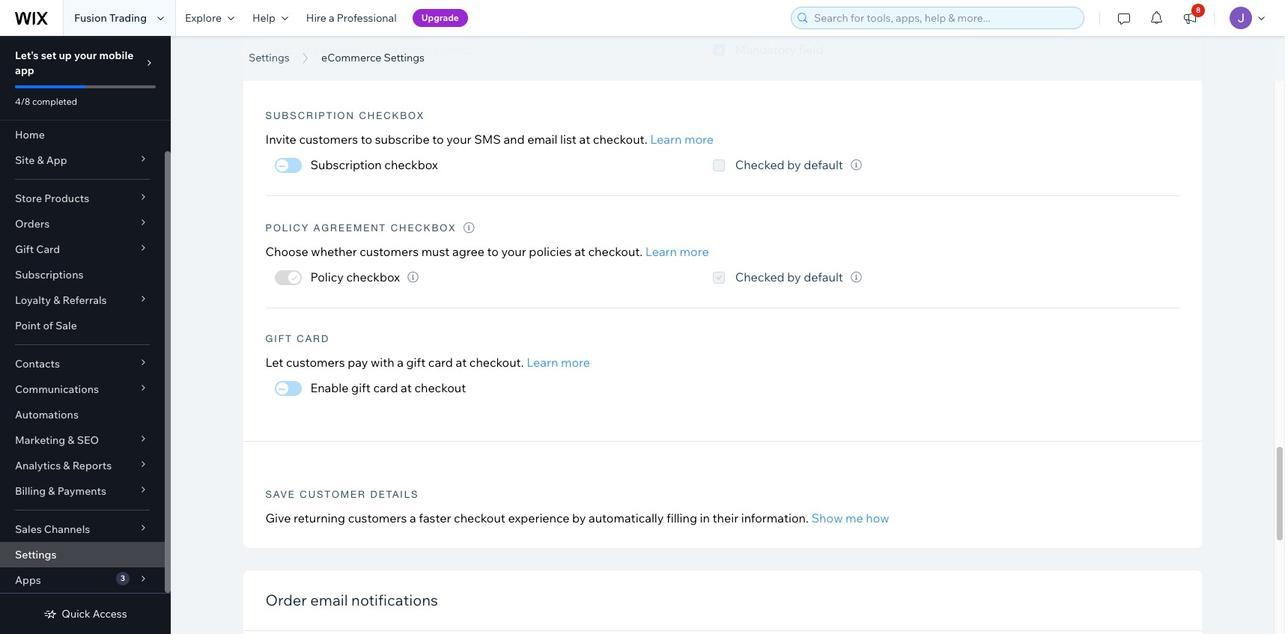 Task type: describe. For each thing, give the bounding box(es) containing it.
give
[[266, 511, 291, 526]]

fusion
[[74, 11, 107, 25]]

information.
[[742, 511, 809, 526]]

fusion trading
[[74, 11, 147, 25]]

referrals
[[63, 294, 107, 307]]

customers down policy agreement checkbox
[[360, 244, 419, 259]]

quick access button
[[44, 608, 127, 621]]

sales
[[15, 523, 42, 537]]

by for invite customers to subscribe to your sms and email list at checkout. learn more
[[788, 157, 802, 172]]

1 vertical spatial gift
[[266, 334, 293, 345]]

0 vertical spatial gift
[[407, 355, 426, 370]]

info tooltip image
[[851, 272, 862, 283]]

& for site
[[37, 154, 44, 167]]

2 vertical spatial a
[[410, 511, 416, 526]]

marketing & seo button
[[0, 428, 165, 453]]

choose whether customers must agree to your policies at checkout. learn more
[[266, 244, 709, 259]]

home
[[15, 128, 45, 142]]

set
[[41, 49, 56, 62]]

pay
[[348, 355, 368, 370]]

0 horizontal spatial to
[[361, 132, 373, 147]]

2 horizontal spatial your
[[502, 244, 527, 259]]

of
[[43, 319, 53, 333]]

customers up enable
[[286, 355, 345, 370]]

4/8 completed
[[15, 96, 77, 107]]

me
[[846, 511, 864, 526]]

store
[[15, 192, 42, 205]]

subscriptions link
[[0, 262, 165, 288]]

app
[[15, 64, 34, 77]]

subscription for subscription checkbox
[[311, 157, 382, 172]]

checked for choose whether customers must agree to your policies at checkout. learn more
[[736, 270, 785, 285]]

quick access
[[62, 608, 127, 621]]

checkbox for subscription checkbox
[[385, 157, 438, 172]]

let
[[266, 355, 283, 370]]

communications
[[15, 383, 99, 396]]

2 vertical spatial info tooltip image
[[408, 272, 419, 283]]

0 vertical spatial checkout.
[[593, 132, 648, 147]]

0 vertical spatial email
[[528, 132, 558, 147]]

gift card button
[[0, 237, 165, 262]]

loyalty
[[15, 294, 51, 307]]

settings inside sidebar element
[[15, 549, 57, 562]]

automations
[[15, 408, 79, 422]]

0 vertical spatial checkout
[[415, 381, 466, 396]]

let's
[[15, 49, 39, 62]]

8 button
[[1174, 0, 1207, 36]]

give returning customers a faster checkout experience by automatically filling in their information. show me how
[[266, 511, 890, 526]]

save
[[266, 489, 296, 501]]

ecommerce down 'hire a professional'
[[322, 51, 382, 64]]

must
[[422, 244, 450, 259]]

1 vertical spatial gift card
[[266, 334, 330, 345]]

1 vertical spatial a
[[397, 355, 404, 370]]

sales channels button
[[0, 517, 165, 543]]

billing & payments
[[15, 485, 106, 498]]

e.g., Tax exempt ID or Contact person text field
[[266, 36, 520, 63]]

checkbox for policy checkbox
[[347, 270, 400, 285]]

contacts
[[15, 357, 60, 371]]

invite customers to subscribe to your sms and email list at checkout. learn more
[[266, 132, 714, 147]]

agreement
[[314, 223, 387, 234]]

orders
[[15, 217, 50, 231]]

2 vertical spatial by
[[573, 511, 586, 526]]

loyalty & referrals button
[[0, 288, 165, 313]]

& for marketing
[[68, 434, 75, 447]]

info tooltip image for default
[[851, 160, 862, 171]]

seo
[[77, 434, 99, 447]]

automations link
[[0, 402, 165, 428]]

communications button
[[0, 377, 165, 402]]

customers down the subscription checkbox
[[299, 132, 358, 147]]

checked for invite customers to subscribe to your sms and email list at checkout. learn more
[[736, 157, 785, 172]]

store products button
[[0, 186, 165, 211]]

apps
[[15, 574, 41, 588]]

ecommerce down hire on the left top
[[249, 32, 405, 66]]

show
[[812, 511, 843, 526]]

mandatory field
[[736, 42, 824, 57]]

hire
[[306, 11, 327, 25]]

site & app button
[[0, 148, 165, 173]]

sale
[[55, 319, 77, 333]]

& for billing
[[48, 485, 55, 498]]

let customers pay with a gift card at checkout. learn more
[[266, 355, 590, 370]]

store products
[[15, 192, 89, 205]]

mobile
[[99, 49, 134, 62]]

policy for policy agreement checkbox
[[266, 223, 310, 234]]

hire a professional
[[306, 11, 397, 25]]

invite
[[266, 132, 297, 147]]

0 vertical spatial checkbox
[[359, 110, 425, 121]]

point
[[15, 319, 41, 333]]

subscriptions
[[15, 268, 84, 282]]

products
[[44, 192, 89, 205]]

subscribe
[[375, 132, 430, 147]]

save customer details
[[266, 489, 419, 501]]

details
[[371, 489, 419, 501]]

policy agreement checkbox
[[266, 223, 456, 234]]

trading
[[109, 11, 147, 25]]

point of sale link
[[0, 313, 165, 339]]

experience
[[508, 511, 570, 526]]

2 horizontal spatial to
[[487, 244, 499, 259]]

0 vertical spatial more
[[685, 132, 714, 147]]

order email notifications
[[266, 591, 438, 610]]

explore
[[185, 11, 222, 25]]

enable
[[311, 381, 349, 396]]

help button
[[244, 0, 297, 36]]

home link
[[0, 122, 165, 148]]

1 vertical spatial checkbox
[[391, 223, 456, 234]]

field
[[799, 42, 824, 57]]

2 vertical spatial learn
[[527, 355, 559, 370]]

agree
[[453, 244, 485, 259]]

your inside let's set up your mobile app
[[74, 49, 97, 62]]

app
[[46, 154, 67, 167]]

0 horizontal spatial settings link
[[0, 543, 165, 568]]

0 horizontal spatial gift
[[352, 381, 371, 396]]

gift card inside dropdown button
[[15, 243, 60, 256]]

marketing & seo
[[15, 434, 99, 447]]



Task type: vqa. For each thing, say whether or not it's contained in the screenshot.
the faster
yes



Task type: locate. For each thing, give the bounding box(es) containing it.
at
[[580, 132, 591, 147], [575, 244, 586, 259], [456, 355, 467, 370], [401, 381, 412, 396]]

& left 'seo'
[[68, 434, 75, 447]]

2 horizontal spatial info tooltip image
[[851, 160, 862, 171]]

1 checked from the top
[[736, 157, 785, 172]]

checkbox down whether
[[347, 270, 400, 285]]

1 vertical spatial by
[[788, 270, 802, 285]]

1 horizontal spatial card
[[429, 355, 453, 370]]

0 horizontal spatial card
[[374, 381, 398, 396]]

analytics & reports
[[15, 459, 112, 473]]

help
[[253, 11, 276, 25]]

customer
[[300, 489, 366, 501]]

0 horizontal spatial email
[[310, 591, 348, 610]]

2 checked by default from the top
[[736, 270, 844, 285]]

gift
[[15, 243, 34, 256], [266, 334, 293, 345]]

8
[[1197, 5, 1201, 15]]

reports
[[72, 459, 112, 473]]

checkout right faster at the bottom of the page
[[454, 511, 506, 526]]

2 checked from the top
[[736, 270, 785, 285]]

customers
[[299, 132, 358, 147], [360, 244, 419, 259], [286, 355, 345, 370], [348, 511, 407, 526]]

0 horizontal spatial policy
[[266, 223, 310, 234]]

1 horizontal spatial to
[[433, 132, 444, 147]]

in
[[700, 511, 710, 526]]

policy checkbox
[[311, 270, 400, 285]]

2 vertical spatial learn more link
[[527, 355, 590, 370]]

channels
[[44, 523, 90, 537]]

1 horizontal spatial card
[[297, 334, 330, 345]]

gift card
[[15, 243, 60, 256], [266, 334, 330, 345]]

gift card down the orders
[[15, 243, 60, 256]]

billing & payments button
[[0, 479, 165, 504]]

policy for policy checkbox
[[311, 270, 344, 285]]

2 vertical spatial your
[[502, 244, 527, 259]]

your left policies
[[502, 244, 527, 259]]

1 horizontal spatial gift
[[407, 355, 426, 370]]

0 vertical spatial subscription
[[266, 110, 355, 121]]

3
[[121, 574, 125, 584]]

contacts button
[[0, 351, 165, 377]]

1 horizontal spatial info tooltip image
[[464, 223, 476, 234]]

gift card up let
[[266, 334, 330, 345]]

quick
[[62, 608, 90, 621]]

1 vertical spatial checkout
[[454, 511, 506, 526]]

1 vertical spatial your
[[447, 132, 472, 147]]

0 horizontal spatial info tooltip image
[[408, 272, 419, 283]]

gift up let
[[266, 334, 293, 345]]

0 vertical spatial default
[[804, 157, 844, 172]]

& right site
[[37, 154, 44, 167]]

learn
[[651, 132, 682, 147], [646, 244, 677, 259], [527, 355, 559, 370]]

gift down the orders
[[15, 243, 34, 256]]

by
[[788, 157, 802, 172], [788, 270, 802, 285], [573, 511, 586, 526]]

checked by default
[[736, 157, 844, 172], [736, 270, 844, 285]]

mandatory
[[736, 42, 797, 57]]

0 vertical spatial a
[[329, 11, 335, 25]]

1 vertical spatial policy
[[311, 270, 344, 285]]

a left faster at the bottom of the page
[[410, 511, 416, 526]]

checkbox up must
[[391, 223, 456, 234]]

settings
[[411, 32, 520, 66], [249, 51, 290, 64], [384, 51, 425, 64], [15, 549, 57, 562]]

1 vertical spatial email
[[310, 591, 348, 610]]

subscription
[[266, 110, 355, 121], [311, 157, 382, 172]]

and
[[504, 132, 525, 147]]

checkbox
[[385, 157, 438, 172], [347, 270, 400, 285]]

2 vertical spatial checkout.
[[470, 355, 524, 370]]

site & app
[[15, 154, 67, 167]]

0 horizontal spatial gift
[[15, 243, 34, 256]]

0 vertical spatial policy
[[266, 223, 310, 234]]

checked
[[736, 157, 785, 172], [736, 270, 785, 285]]

1 vertical spatial more
[[680, 244, 709, 259]]

1 vertical spatial subscription
[[311, 157, 382, 172]]

1 horizontal spatial gift card
[[266, 334, 330, 345]]

checked by default for invite customers to subscribe to your sms and email list at checkout. learn more
[[736, 157, 844, 172]]

1 horizontal spatial email
[[528, 132, 558, 147]]

& right billing
[[48, 485, 55, 498]]

with
[[371, 355, 395, 370]]

1 vertical spatial checkbox
[[347, 270, 400, 285]]

professional
[[337, 11, 397, 25]]

card
[[36, 243, 60, 256], [297, 334, 330, 345]]

by for choose whether customers must agree to your policies at checkout. learn more
[[788, 270, 802, 285]]

gift down pay
[[352, 381, 371, 396]]

info tooltip image for checkbox
[[464, 223, 476, 234]]

settings link
[[241, 50, 297, 65], [0, 543, 165, 568]]

0 vertical spatial checkbox
[[385, 157, 438, 172]]

your right up
[[74, 49, 97, 62]]

1 vertical spatial card
[[374, 381, 398, 396]]

0 vertical spatial gift card
[[15, 243, 60, 256]]

returning
[[294, 511, 345, 526]]

a right with
[[397, 355, 404, 370]]

checkout.
[[593, 132, 648, 147], [589, 244, 643, 259], [470, 355, 524, 370]]

a
[[329, 11, 335, 25], [397, 355, 404, 370], [410, 511, 416, 526]]

& for analytics
[[63, 459, 70, 473]]

subscription for subscription checkbox
[[266, 110, 355, 121]]

list
[[561, 132, 577, 147]]

policy down whether
[[311, 270, 344, 285]]

card down with
[[374, 381, 398, 396]]

learn more link for checkout.
[[651, 132, 714, 147]]

a right hire on the left top
[[329, 11, 335, 25]]

subscription up invite
[[266, 110, 355, 121]]

1 vertical spatial checkout.
[[589, 244, 643, 259]]

card inside dropdown button
[[36, 243, 60, 256]]

checkbox down subscribe
[[385, 157, 438, 172]]

1 horizontal spatial settings link
[[241, 50, 297, 65]]

completed
[[32, 96, 77, 107]]

0 vertical spatial card
[[429, 355, 453, 370]]

card right with
[[429, 355, 453, 370]]

to up subscription checkbox on the left top of page
[[361, 132, 373, 147]]

gift inside gift card dropdown button
[[15, 243, 34, 256]]

0 horizontal spatial gift card
[[15, 243, 60, 256]]

checkbox
[[359, 110, 425, 121], [391, 223, 456, 234]]

0 vertical spatial settings link
[[241, 50, 297, 65]]

0 vertical spatial learn more link
[[651, 132, 714, 147]]

more
[[685, 132, 714, 147], [680, 244, 709, 259], [561, 355, 590, 370]]

1 vertical spatial checked
[[736, 270, 785, 285]]

hire a professional link
[[297, 0, 406, 36]]

upgrade
[[422, 12, 459, 23]]

filling
[[667, 511, 698, 526]]

& for loyalty
[[53, 294, 60, 307]]

sms
[[474, 132, 501, 147]]

0 vertical spatial checked by default
[[736, 157, 844, 172]]

customers down details
[[348, 511, 407, 526]]

0 vertical spatial by
[[788, 157, 802, 172]]

0 horizontal spatial card
[[36, 243, 60, 256]]

subscription down the subscription checkbox
[[311, 157, 382, 172]]

1 vertical spatial default
[[804, 270, 844, 285]]

1 vertical spatial learn
[[646, 244, 677, 259]]

policy up choose
[[266, 223, 310, 234]]

billing
[[15, 485, 46, 498]]

sales channels
[[15, 523, 90, 537]]

settings link down help button
[[241, 50, 297, 65]]

default for invite customers to subscribe to your sms and email list at checkout. learn more
[[804, 157, 844, 172]]

1 horizontal spatial your
[[447, 132, 472, 147]]

checkout down the let customers pay with a gift card at checkout. learn more
[[415, 381, 466, 396]]

point of sale
[[15, 319, 77, 333]]

& right loyalty
[[53, 294, 60, 307]]

their
[[713, 511, 739, 526]]

gift right with
[[407, 355, 426, 370]]

subscription checkbox
[[311, 157, 438, 172]]

email left list
[[528, 132, 558, 147]]

info tooltip image
[[851, 160, 862, 171], [464, 223, 476, 234], [408, 272, 419, 283]]

learn more link
[[651, 132, 714, 147], [646, 244, 709, 259], [527, 355, 590, 370]]

0 vertical spatial learn
[[651, 132, 682, 147]]

to right agree
[[487, 244, 499, 259]]

& left reports
[[63, 459, 70, 473]]

0 vertical spatial card
[[36, 243, 60, 256]]

up
[[59, 49, 72, 62]]

analytics & reports button
[[0, 453, 165, 479]]

let's set up your mobile app
[[15, 49, 134, 77]]

1 vertical spatial learn more link
[[646, 244, 709, 259]]

1 default from the top
[[804, 157, 844, 172]]

0 horizontal spatial a
[[329, 11, 335, 25]]

0 horizontal spatial your
[[74, 49, 97, 62]]

your left sms
[[447, 132, 472, 147]]

policy
[[266, 223, 310, 234], [311, 270, 344, 285]]

& inside "popup button"
[[37, 154, 44, 167]]

card up enable
[[297, 334, 330, 345]]

how
[[866, 511, 890, 526]]

0 vertical spatial checked
[[736, 157, 785, 172]]

4/8
[[15, 96, 30, 107]]

1 vertical spatial checked by default
[[736, 270, 844, 285]]

whether
[[311, 244, 357, 259]]

1 horizontal spatial gift
[[266, 334, 293, 345]]

notifications
[[352, 591, 438, 610]]

policies
[[529, 244, 572, 259]]

&
[[37, 154, 44, 167], [53, 294, 60, 307], [68, 434, 75, 447], [63, 459, 70, 473], [48, 485, 55, 498]]

2 default from the top
[[804, 270, 844, 285]]

Search for tools, apps, help & more... field
[[810, 7, 1080, 28]]

marketing
[[15, 434, 65, 447]]

checkbox up subscribe
[[359, 110, 425, 121]]

to right subscribe
[[433, 132, 444, 147]]

email right order
[[310, 591, 348, 610]]

2 vertical spatial more
[[561, 355, 590, 370]]

order
[[266, 591, 307, 610]]

0 vertical spatial info tooltip image
[[851, 160, 862, 171]]

card
[[429, 355, 453, 370], [374, 381, 398, 396]]

0 vertical spatial your
[[74, 49, 97, 62]]

1 vertical spatial gift
[[352, 381, 371, 396]]

settings link down channels
[[0, 543, 165, 568]]

2 horizontal spatial a
[[410, 511, 416, 526]]

1 vertical spatial card
[[297, 334, 330, 345]]

1 horizontal spatial policy
[[311, 270, 344, 285]]

orders button
[[0, 211, 165, 237]]

enable gift card at checkout
[[311, 381, 466, 396]]

default for choose whether customers must agree to your policies at checkout. learn more
[[804, 270, 844, 285]]

1 vertical spatial info tooltip image
[[464, 223, 476, 234]]

1 horizontal spatial a
[[397, 355, 404, 370]]

learn more link for more
[[646, 244, 709, 259]]

checkout
[[415, 381, 466, 396], [454, 511, 506, 526]]

subscription checkbox
[[266, 110, 425, 121]]

checked by default for choose whether customers must agree to your policies at checkout. learn more
[[736, 270, 844, 285]]

automatically
[[589, 511, 664, 526]]

card up subscriptions
[[36, 243, 60, 256]]

1 checked by default from the top
[[736, 157, 844, 172]]

upgrade button
[[413, 9, 468, 27]]

sidebar element
[[0, 36, 171, 635]]

0 vertical spatial gift
[[15, 243, 34, 256]]

& inside dropdown button
[[63, 459, 70, 473]]

ecommerce
[[249, 32, 405, 66], [322, 51, 382, 64]]

your
[[74, 49, 97, 62], [447, 132, 472, 147], [502, 244, 527, 259]]

1 vertical spatial settings link
[[0, 543, 165, 568]]



